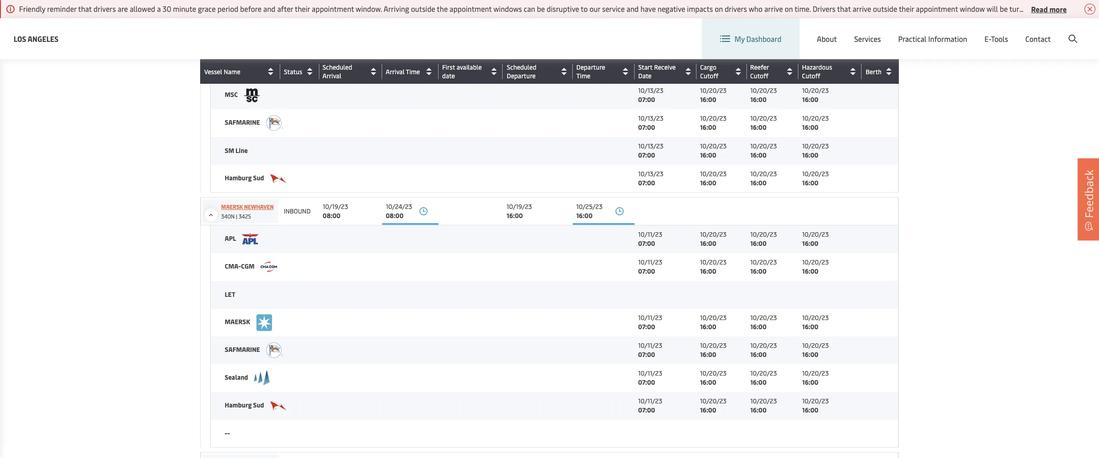 Task type: vqa. For each thing, say whether or not it's contained in the screenshot.


Task type: describe. For each thing, give the bounding box(es) containing it.
scheduled departure button
[[507, 63, 571, 80]]

reefer cutoff button
[[751, 63, 797, 80]]

07:00 for "hamburg sud" image related to 10/13/23
[[639, 178, 656, 187]]

period
[[218, 4, 239, 14]]

08:00 for 10/19/23 08:00
[[323, 211, 341, 220]]

will
[[987, 4, 999, 14]]

after
[[277, 4, 293, 14]]

maersk image
[[256, 313, 273, 331]]

10/11/23 for maersk
[[639, 313, 663, 322]]

1 arrive from the left
[[765, 4, 784, 14]]

scheduled for departure
[[507, 63, 537, 71]]

1 that from the left
[[78, 4, 92, 14]]

hazardous cutoff
[[803, 63, 833, 80]]

have
[[641, 4, 656, 14]]

friendly
[[19, 4, 45, 14]]

receive
[[655, 63, 676, 71]]

reminder
[[47, 4, 77, 14]]

10/11/23 07:00 for hamburg sud
[[639, 397, 663, 414]]

5 10/11/23 from the top
[[639, 369, 663, 377]]

departure inside button
[[577, 63, 606, 71]]

time.
[[795, 4, 812, 14]]

start receive date button
[[639, 63, 695, 80]]

08:00 for inbound 08:00
[[323, 9, 341, 17]]

maersk for maersk copenhagen 338n | 341s
[[221, 0, 243, 4]]

inbound 08:00
[[284, 4, 341, 17]]

4 07:00 from the top
[[639, 151, 656, 159]]

2 drivers from the left
[[725, 4, 748, 14]]

practical information
[[899, 34, 968, 44]]

340n
[[221, 213, 235, 220]]

scheduled departure
[[507, 63, 537, 80]]

10/11/23 for safmarine
[[639, 341, 663, 350]]

1 appointment from the left
[[312, 4, 354, 14]]

hamburg sud for 10/13/23
[[225, 173, 266, 182]]

maersk line ltd image
[[277, 59, 294, 76]]

cutoff for reefer
[[751, 71, 769, 80]]

our
[[590, 4, 601, 14]]

my dashboard
[[735, 34, 782, 44]]

line for maersk
[[248, 62, 260, 71]]

cgm
[[241, 262, 255, 270]]

hazardous cutoff button
[[803, 63, 860, 80]]

start
[[639, 63, 653, 71]]

1 on from the left
[[715, 4, 724, 14]]

away. to
[[1034, 4, 1061, 14]]

service
[[603, 4, 625, 14]]

07:00 for msc image
[[639, 95, 656, 104]]

e-
[[985, 34, 992, 44]]

who
[[749, 4, 763, 14]]

10/19/23 for 16:00
[[507, 202, 532, 211]]

vessel name button
[[204, 64, 278, 79]]

e-tools
[[985, 34, 1009, 44]]

global menu button
[[904, 18, 975, 45]]

10/11/23 07:00 for safmarine
[[639, 341, 663, 359]]

grace
[[198, 4, 216, 14]]

hazardous
[[803, 63, 833, 71]]

hamburg for 10/11/23
[[225, 401, 252, 409]]

sealand
[[225, 373, 250, 381]]

10/13/23 07:00 for maersk
[[639, 58, 664, 76]]

window
[[960, 4, 986, 14]]

berth
[[866, 67, 882, 76]]

menu
[[947, 27, 966, 37]]

5 10/11/23 07:00 from the top
[[639, 369, 663, 387]]

1 be from the left
[[537, 4, 545, 14]]

cma-
[[225, 262, 241, 270]]

first available date button
[[443, 63, 501, 80]]

global
[[924, 27, 945, 37]]

2 and from the left
[[627, 4, 639, 14]]

services
[[855, 34, 882, 44]]

let
[[225, 290, 236, 299]]

los
[[14, 33, 26, 43]]

turned
[[1010, 4, 1032, 14]]

arrival time
[[386, 67, 420, 76]]

sealand image
[[254, 371, 271, 385]]

07:00 for "maersk line ltd" icon
[[639, 67, 656, 76]]

scheduled arrival
[[323, 63, 353, 80]]

before
[[240, 4, 262, 14]]

login / create account link
[[992, 18, 1083, 45]]

safmarine image
[[266, 115, 283, 131]]

cargo cutoff
[[701, 63, 719, 80]]

time for arrival time
[[406, 67, 420, 76]]

3 10/13/23 07:00 from the top
[[639, 114, 664, 132]]

vessel name
[[204, 67, 241, 76]]

10/25/23
[[577, 202, 603, 211]]

16:00 inside 10/25/23 16:00
[[577, 211, 593, 220]]

status
[[284, 67, 303, 76]]

arrival inside arrival time button
[[386, 67, 405, 76]]

are
[[118, 4, 128, 14]]

my
[[735, 34, 745, 44]]

3 10/13/23 from the top
[[639, 114, 664, 122]]

inbound for inbound
[[284, 207, 311, 215]]

services button
[[855, 18, 882, 59]]

departure time button
[[577, 63, 633, 80]]

1 outside from the left
[[411, 4, 436, 14]]

can
[[524, 4, 536, 14]]

2 appointment from the left
[[450, 4, 492, 14]]

342s
[[239, 213, 251, 220]]

feedback button
[[1079, 158, 1100, 240]]

arriving
[[384, 4, 410, 14]]

read
[[1032, 4, 1049, 14]]

10/11/23 for apl
[[639, 230, 663, 239]]

maersk newhaven 340n | 342s
[[221, 203, 274, 220]]

login
[[1009, 27, 1027, 37]]

cargo cutoff button
[[701, 63, 745, 80]]

copenhagen
[[221, 5, 256, 12]]

switch location button
[[829, 26, 895, 36]]

about
[[818, 34, 838, 44]]

apl image
[[242, 234, 259, 245]]

2 outside from the left
[[874, 4, 898, 14]]

negative
[[658, 4, 686, 14]]

2 that from the left
[[838, 4, 851, 14]]

2 on from the left
[[785, 4, 794, 14]]

impacts
[[688, 4, 714, 14]]

name
[[224, 67, 241, 76]]

maersk for maersk
[[225, 317, 252, 326]]

msc image
[[244, 88, 260, 102]]

disruptive
[[547, 4, 580, 14]]

2 their from the left
[[900, 4, 915, 14]]

maersk line ltd
[[225, 62, 273, 71]]

drivers
[[813, 4, 836, 14]]

07:00 for "hamburg sud" image for 10/11/23
[[639, 406, 656, 414]]

available
[[457, 63, 482, 71]]

sud for 10/11/23
[[253, 401, 264, 409]]

10/11/23 07:00 for cma-cgm
[[639, 258, 663, 275]]

sm
[[225, 146, 234, 155]]

10/19/23 08:00
[[323, 202, 348, 220]]

hamburg sud for 10/11/23
[[225, 401, 266, 409]]

switch
[[844, 26, 865, 36]]

2 be from the left
[[1001, 4, 1009, 14]]



Task type: locate. For each thing, give the bounding box(es) containing it.
hamburg sud image for 10/13/23
[[270, 174, 287, 183]]

about button
[[818, 18, 838, 59]]

0 vertical spatial hamburg
[[225, 173, 252, 182]]

1 hamburg from the top
[[225, 173, 252, 182]]

0 vertical spatial maersk
[[221, 0, 243, 4]]

first
[[443, 63, 455, 71]]

0 vertical spatial line
[[248, 62, 260, 71]]

1 vertical spatial sud
[[253, 401, 264, 409]]

1 vertical spatial hamburg sud
[[225, 401, 266, 409]]

1 horizontal spatial departure
[[577, 63, 606, 71]]

9 07:00 from the top
[[639, 350, 656, 359]]

start receive date
[[639, 63, 676, 80]]

08:00 inside the inbound 08:00
[[323, 9, 341, 17]]

2 10/11/23 from the top
[[639, 258, 663, 266]]

|
[[236, 14, 237, 21], [236, 213, 237, 220]]

hamburg sud image down sealand image
[[270, 401, 287, 411]]

1 | from the top
[[236, 14, 237, 21]]

8 07:00 from the top
[[639, 322, 656, 331]]

2 inbound from the top
[[284, 207, 311, 215]]

location
[[867, 26, 895, 36]]

3 07:00 from the top
[[639, 123, 656, 132]]

2 - from the left
[[228, 429, 230, 437]]

their up practical
[[900, 4, 915, 14]]

0 horizontal spatial time
[[406, 67, 420, 76]]

2 arrive from the left
[[853, 4, 872, 14]]

sud down sealand image
[[253, 401, 264, 409]]

msc
[[225, 90, 239, 99]]

sud for 10/13/23
[[253, 173, 264, 182]]

5 10/13/23 from the top
[[639, 169, 664, 178]]

0 vertical spatial |
[[236, 14, 237, 21]]

1 horizontal spatial time
[[577, 71, 591, 80]]

1 vertical spatial |
[[236, 213, 237, 220]]

1 and from the left
[[264, 4, 276, 14]]

windows
[[494, 4, 522, 14]]

be right "can"
[[537, 4, 545, 14]]

3 10/11/23 07:00 from the top
[[639, 313, 663, 331]]

date
[[443, 71, 455, 80]]

2 scheduled from the left
[[507, 63, 537, 71]]

hamburg sud image
[[270, 174, 287, 183], [270, 401, 287, 411]]

2 sud from the top
[[253, 401, 264, 409]]

line
[[248, 62, 260, 71], [236, 146, 248, 155]]

0 vertical spatial hamburg sud
[[225, 173, 266, 182]]

hamburg sud
[[225, 173, 266, 182], [225, 401, 266, 409]]

scheduled arrival button
[[323, 63, 380, 80]]

more
[[1050, 4, 1068, 14]]

2 10/13/23 from the top
[[639, 86, 664, 95]]

outside
[[411, 4, 436, 14], [874, 4, 898, 14]]

maersk
[[225, 62, 247, 71]]

10/11/23 07:00 for apl
[[639, 230, 663, 248]]

contact
[[1026, 34, 1052, 44]]

close alert image
[[1085, 4, 1096, 15]]

information
[[929, 34, 968, 44]]

practical
[[899, 34, 927, 44]]

10/11/23
[[639, 230, 663, 239], [639, 258, 663, 266], [639, 313, 663, 322], [639, 341, 663, 350], [639, 369, 663, 377], [639, 397, 663, 405]]

appointment up "global menu" button
[[917, 4, 959, 14]]

1 vertical spatial hamburg
[[225, 401, 252, 409]]

time
[[406, 67, 420, 76], [577, 71, 591, 80]]

| left 342s
[[236, 213, 237, 220]]

2 hamburg sud from the top
[[225, 401, 266, 409]]

1 10/11/23 from the top
[[639, 230, 663, 239]]

10/13/23 for maersk
[[639, 58, 664, 67]]

ltd
[[262, 62, 272, 71]]

10 07:00 from the top
[[639, 378, 656, 387]]

time inside departure time
[[577, 71, 591, 80]]

to
[[581, 4, 588, 14]]

hamburg down sm line
[[225, 173, 252, 182]]

first available date
[[443, 63, 482, 80]]

10/13/23 for hamburg
[[639, 169, 664, 178]]

5 10/13/23 07:00 from the top
[[639, 169, 664, 187]]

2 cutoff from the left
[[751, 71, 769, 80]]

hamburg sud down sealand
[[225, 401, 266, 409]]

/
[[1028, 27, 1031, 37]]

safmarine down msc image
[[225, 118, 262, 126]]

and left 'after'
[[264, 4, 276, 14]]

1 horizontal spatial appointment
[[450, 4, 492, 14]]

0 horizontal spatial outside
[[411, 4, 436, 14]]

1 horizontal spatial arrive
[[853, 4, 872, 14]]

cutoff inside reefer cutoff
[[751, 71, 769, 80]]

07:00 for apl image
[[639, 239, 656, 248]]

| for 338n
[[236, 14, 237, 21]]

1 hamburg sud image from the top
[[270, 174, 287, 183]]

| inside maersk newhaven 340n | 342s
[[236, 213, 237, 220]]

apl
[[225, 234, 238, 243]]

1 safmarine from the top
[[225, 118, 262, 126]]

1 horizontal spatial line
[[248, 62, 260, 71]]

1 sud from the top
[[253, 173, 264, 182]]

1 vertical spatial maersk
[[221, 203, 243, 210]]

and left have
[[627, 4, 639, 14]]

07:00 for cma cgm "image"
[[639, 267, 656, 275]]

-
[[225, 429, 228, 437], [228, 429, 230, 437]]

1 10/13/23 07:00 from the top
[[639, 58, 664, 76]]

line left ltd
[[248, 62, 260, 71]]

1 horizontal spatial scheduled
[[507, 63, 537, 71]]

maersk for maersk newhaven 340n | 342s
[[221, 203, 243, 210]]

hamburg sud down sm line
[[225, 173, 266, 182]]

arrival inside scheduled arrival
[[323, 71, 342, 80]]

maersk inside maersk copenhagen 338n | 341s
[[221, 0, 243, 4]]

create
[[1033, 27, 1054, 37]]

10/11/23 for hamburg sud
[[639, 397, 663, 405]]

2 10/19/23 from the left
[[507, 202, 532, 211]]

08:00 inside 10/24/23 08:00
[[386, 211, 404, 220]]

10/13/23 07:00 for hamburg
[[639, 169, 664, 187]]

date
[[639, 71, 652, 80]]

07:00 for maersk icon
[[639, 322, 656, 331]]

los angeles
[[14, 33, 59, 43]]

07:00 for safmarine icon
[[639, 350, 656, 359]]

11 07:00 from the top
[[639, 406, 656, 414]]

cma-cgm
[[225, 262, 256, 270]]

appointment right the
[[450, 4, 492, 14]]

cutoff down my dashboard
[[751, 71, 769, 80]]

inbound for inbound 08:00
[[284, 4, 311, 13]]

2 | from the top
[[236, 213, 237, 220]]

on right impacts
[[715, 4, 724, 14]]

1 horizontal spatial drivers
[[725, 4, 748, 14]]

1 horizontal spatial arrival
[[386, 67, 405, 76]]

10/20/23 16:00
[[701, 31, 727, 48], [751, 31, 778, 48], [803, 31, 829, 48], [701, 58, 727, 76], [751, 58, 778, 76], [803, 58, 829, 76], [701, 86, 727, 104], [751, 86, 778, 104], [803, 86, 829, 104], [701, 114, 727, 132], [751, 114, 778, 132], [803, 114, 829, 132], [701, 142, 727, 159], [751, 142, 778, 159], [803, 142, 829, 159], [701, 169, 727, 187], [751, 169, 778, 187], [803, 169, 829, 187], [701, 230, 727, 248], [751, 230, 778, 248], [803, 230, 829, 248], [701, 258, 727, 275], [751, 258, 778, 275], [803, 258, 829, 275], [701, 313, 727, 331], [751, 313, 778, 331], [803, 313, 829, 331], [701, 341, 727, 359], [751, 341, 778, 359], [803, 341, 829, 359], [701, 369, 727, 387], [751, 369, 778, 387], [803, 369, 829, 387], [701, 397, 727, 414], [751, 397, 778, 414], [803, 397, 829, 414]]

08:00 for 10/24/23 08:00
[[386, 211, 404, 220]]

2 07:00 from the top
[[639, 95, 656, 104]]

arrive up switch location button
[[853, 4, 872, 14]]

vessel
[[204, 67, 222, 76]]

08:00
[[323, 9, 341, 17], [386, 9, 404, 17], [323, 211, 341, 220], [386, 211, 404, 220]]

account
[[1056, 27, 1083, 37]]

safmarine
[[225, 118, 262, 126], [225, 345, 262, 354]]

be
[[537, 4, 545, 14], [1001, 4, 1009, 14]]

cutoff for cargo
[[701, 71, 719, 80]]

1 inbound from the top
[[284, 4, 311, 13]]

cutoff for hazardous
[[803, 71, 821, 80]]

on
[[715, 4, 724, 14], [785, 4, 794, 14]]

scheduled inside scheduled arrival button
[[323, 63, 353, 71]]

the
[[437, 4, 448, 14]]

10/24/23 08:00
[[386, 202, 412, 220]]

3 10/11/23 from the top
[[639, 313, 663, 322]]

line for sm
[[236, 146, 248, 155]]

arrival right scheduled arrival button
[[386, 67, 405, 76]]

safmarine for 10/11/23
[[225, 345, 262, 354]]

safmarine image
[[266, 342, 283, 358]]

maersk up copenhagen
[[221, 0, 243, 4]]

1 vertical spatial line
[[236, 146, 248, 155]]

drivers left who
[[725, 4, 748, 14]]

10/11/23 07:00 for maersk
[[639, 313, 663, 331]]

10/11/23 07:00
[[639, 230, 663, 248], [639, 258, 663, 275], [639, 313, 663, 331], [639, 341, 663, 359], [639, 369, 663, 387], [639, 397, 663, 414]]

1 horizontal spatial their
[[900, 4, 915, 14]]

login / create account
[[1009, 27, 1083, 37]]

2 hamburg from the top
[[225, 401, 252, 409]]

1 07:00 from the top
[[639, 67, 656, 76]]

1 horizontal spatial on
[[785, 4, 794, 14]]

0 horizontal spatial appointment
[[312, 4, 354, 14]]

maersk inside maersk newhaven 340n | 342s
[[221, 203, 243, 210]]

10/11/23 for cma-cgm
[[639, 258, 663, 266]]

drivers
[[94, 4, 116, 14], [725, 4, 748, 14]]

0 horizontal spatial their
[[295, 4, 310, 14]]

5 07:00 from the top
[[639, 178, 656, 187]]

maersk left maersk icon
[[225, 317, 252, 326]]

outside left the
[[411, 4, 436, 14]]

16:00 inside 10/19/23 16:00
[[507, 211, 523, 220]]

be right will
[[1001, 4, 1009, 14]]

sud up newhaven
[[253, 173, 264, 182]]

safmarine up sealand
[[225, 345, 262, 354]]

0 horizontal spatial scheduled
[[323, 63, 353, 71]]

08:00 inside 10/19/23 08:00
[[323, 211, 341, 220]]

time left date
[[406, 67, 420, 76]]

their right 'after'
[[295, 4, 310, 14]]

1 10/19/23 from the left
[[323, 202, 348, 211]]

1 10/11/23 07:00 from the top
[[639, 230, 663, 248]]

1 vertical spatial safmarine
[[225, 345, 262, 354]]

1 horizontal spatial outside
[[874, 4, 898, 14]]

maersk copenhagen 338n | 341s
[[221, 0, 256, 21]]

scheduled for arrival
[[323, 63, 353, 71]]

2 10/11/23 07:00 from the top
[[639, 258, 663, 275]]

1 their from the left
[[295, 4, 310, 14]]

0 vertical spatial inbound
[[284, 4, 311, 13]]

10/13/23 for sm
[[639, 142, 664, 150]]

minute
[[173, 4, 196, 14]]

inbound inside the inbound 08:00
[[284, 4, 311, 13]]

| left 341s
[[236, 14, 237, 21]]

10/24/23
[[386, 202, 412, 211]]

6 10/11/23 07:00 from the top
[[639, 397, 663, 414]]

dashboard
[[747, 34, 782, 44]]

1 scheduled from the left
[[323, 63, 353, 71]]

7 07:00 from the top
[[639, 267, 656, 275]]

1 - from the left
[[225, 429, 228, 437]]

0 horizontal spatial arrival
[[323, 71, 342, 80]]

and
[[264, 4, 276, 14], [627, 4, 639, 14]]

switch location
[[844, 26, 895, 36]]

outside up the location
[[874, 4, 898, 14]]

6 07:00 from the top
[[639, 239, 656, 248]]

maersk up 340n
[[221, 203, 243, 210]]

cutoff right reefer cutoff button
[[803, 71, 821, 80]]

3 cutoff from the left
[[803, 71, 821, 80]]

hamburg sud image for 10/11/23
[[270, 401, 287, 411]]

4 10/13/23 from the top
[[639, 142, 664, 150]]

1 horizontal spatial 10/19/23
[[507, 202, 532, 211]]

berth button
[[866, 64, 897, 79]]

that right the drivers
[[838, 4, 851, 14]]

hamburg sud image up newhaven
[[270, 174, 287, 183]]

newhaven
[[244, 203, 274, 210]]

hamburg
[[225, 173, 252, 182], [225, 401, 252, 409]]

0 horizontal spatial 10/19/23
[[323, 202, 348, 211]]

reefer
[[751, 63, 769, 71]]

0 vertical spatial safmarine
[[225, 118, 262, 126]]

safmarine for 10/13/23
[[225, 118, 262, 126]]

07:00 for safmarine image
[[639, 123, 656, 132]]

1 vertical spatial inbound
[[284, 207, 311, 215]]

departure inside 'scheduled departure'
[[507, 71, 536, 80]]

0 horizontal spatial departure
[[507, 71, 536, 80]]

10/19/23 for 08:00
[[323, 202, 348, 211]]

1 horizontal spatial cutoff
[[751, 71, 769, 80]]

appointment left window.
[[312, 4, 354, 14]]

4 10/13/23 07:00 from the top
[[639, 142, 664, 159]]

2 horizontal spatial appointment
[[917, 4, 959, 14]]

that right reminder
[[78, 4, 92, 14]]

| for 340n
[[236, 213, 237, 220]]

allowed
[[130, 4, 155, 14]]

line right sm
[[236, 146, 248, 155]]

hamburg for 10/13/23
[[225, 173, 252, 182]]

cma cgm image
[[261, 262, 277, 272]]

cutoff inside the hazardous cutoff
[[803, 71, 821, 80]]

2 horizontal spatial cutoff
[[803, 71, 821, 80]]

arrive
[[765, 4, 784, 14], [853, 4, 872, 14]]

10/19/23 16:00
[[507, 202, 532, 220]]

1 10/13/23 from the top
[[639, 58, 664, 67]]

0 horizontal spatial drivers
[[94, 4, 116, 14]]

1 horizontal spatial and
[[627, 4, 639, 14]]

2 10/13/23 07:00 from the top
[[639, 86, 664, 104]]

angeles
[[28, 33, 59, 43]]

cargo
[[701, 63, 717, 71]]

e-tools button
[[985, 18, 1009, 59]]

1 hamburg sud from the top
[[225, 173, 266, 182]]

feedback
[[1082, 170, 1097, 218]]

arrival right status 'button' on the top of page
[[323, 71, 342, 80]]

scheduled inside scheduled departure 'button'
[[507, 63, 537, 71]]

0 vertical spatial sud
[[253, 173, 264, 182]]

reefer cutoff
[[751, 63, 769, 80]]

on left "time."
[[785, 4, 794, 14]]

time for departure time
[[577, 71, 591, 80]]

receive
[[1063, 4, 1086, 14]]

cutoff inside "button"
[[701, 71, 719, 80]]

1 vertical spatial hamburg sud image
[[270, 401, 287, 411]]

window.
[[356, 4, 382, 14]]

0 horizontal spatial arrive
[[765, 4, 784, 14]]

arrive right who
[[765, 4, 784, 14]]

3 appointment from the left
[[917, 4, 959, 14]]

| inside maersk copenhagen 338n | 341s
[[236, 14, 237, 21]]

0 horizontal spatial line
[[236, 146, 248, 155]]

0 horizontal spatial on
[[715, 4, 724, 14]]

1 drivers from the left
[[94, 4, 116, 14]]

arrival
[[386, 67, 405, 76], [323, 71, 342, 80]]

cutoff right start receive date 'button'
[[701, 71, 719, 80]]

0 horizontal spatial and
[[264, 4, 276, 14]]

hamburg down sealand
[[225, 401, 252, 409]]

maersk
[[221, 0, 243, 4], [221, 203, 243, 210], [225, 317, 252, 326]]

drivers left are
[[94, 4, 116, 14]]

read more
[[1032, 4, 1068, 14]]

time right scheduled departure 'button' at the top of page
[[577, 71, 591, 80]]

0 vertical spatial hamburg sud image
[[270, 174, 287, 183]]

inbound
[[284, 4, 311, 13], [284, 207, 311, 215]]

2 hamburg sud image from the top
[[270, 401, 287, 411]]

4 10/11/23 07:00 from the top
[[639, 341, 663, 359]]

practical information button
[[899, 18, 968, 59]]

4 10/11/23 from the top
[[639, 341, 663, 350]]

10/13/23 07:00 for sm
[[639, 142, 664, 159]]

2 vertical spatial maersk
[[225, 317, 252, 326]]

2 safmarine from the top
[[225, 345, 262, 354]]

0 horizontal spatial that
[[78, 4, 92, 14]]

341s
[[238, 14, 250, 21]]

6 10/11/23 from the top
[[639, 397, 663, 405]]

1 horizontal spatial be
[[1001, 4, 1009, 14]]

0 horizontal spatial cutoff
[[701, 71, 719, 80]]

0 horizontal spatial be
[[537, 4, 545, 14]]

read more button
[[1032, 3, 1068, 15]]

1 horizontal spatial that
[[838, 4, 851, 14]]

1 cutoff from the left
[[701, 71, 719, 80]]



